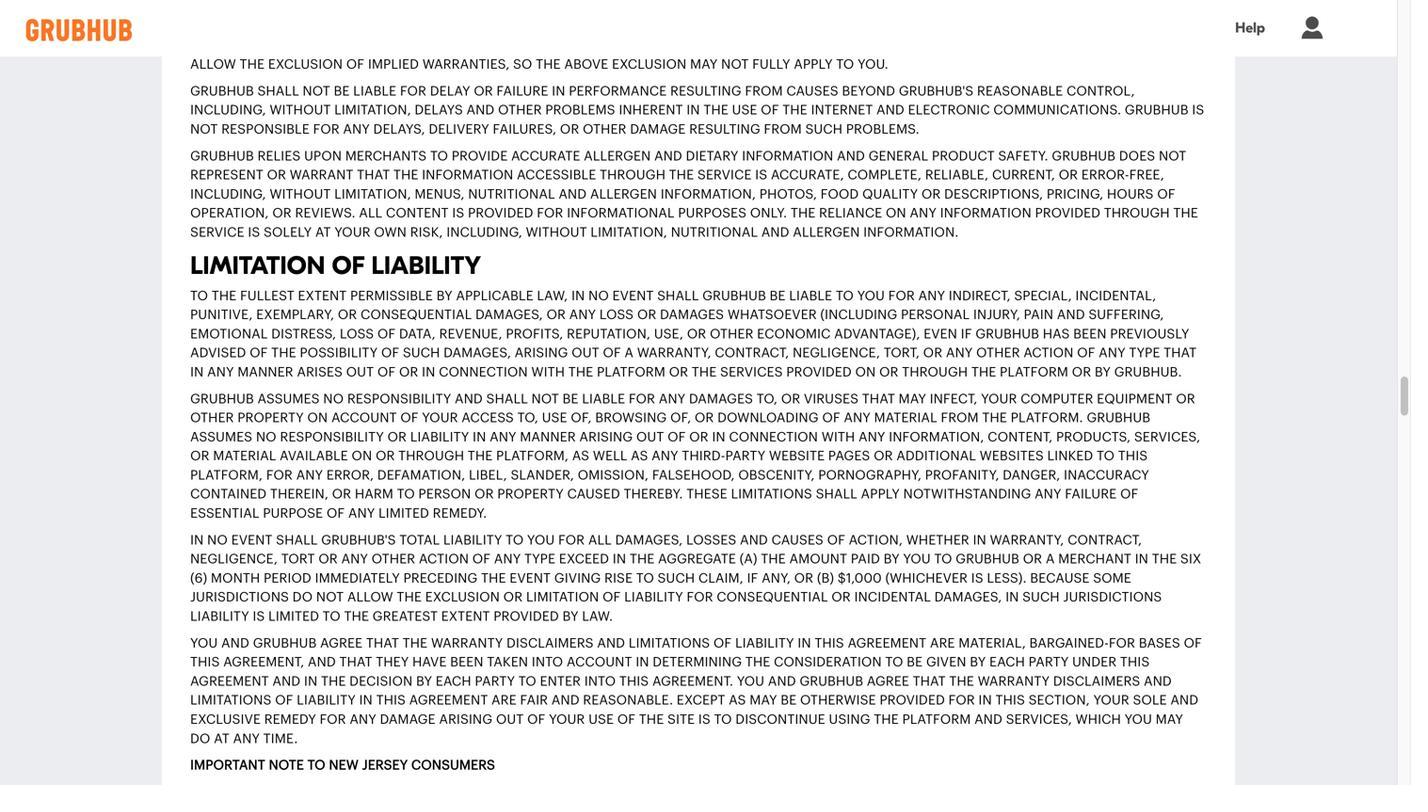 Task type: describe. For each thing, give the bounding box(es) containing it.
2 vertical spatial party
[[475, 675, 515, 688]]

month
[[211, 572, 260, 585]]

economic
[[757, 328, 831, 341]]

any up reputation,
[[569, 309, 596, 322]]

1 vertical spatial agreement
[[190, 675, 269, 688]]

damage inside you and grubhub agree that the warranty disclaimers and limitations of liability in this agreement are material, bargained-for bases of this agreement, and that they have been taken into account in determining the consideration to be given by each party under this agreement and in the decision by each party to enter into this agreement. you and grubhub agree that the warranty disclaimers and limitations of liability in this agreement are fair and reasonable. except as may be otherwise provided for in this section, your sole and exclusive remedy for any damage arising out of your use of the site is to discontinue using the platform and services, which you may do at any time.
[[380, 713, 436, 727]]

of up permissible
[[332, 251, 365, 281]]

photos,
[[760, 188, 817, 201]]

of up remedy
[[275, 694, 293, 707]]

has
[[1043, 328, 1070, 341]]

whatsoever
[[728, 309, 817, 322]]

grubhub up agreement, on the bottom left of page
[[253, 637, 317, 650]]

1 vertical spatial information
[[422, 169, 514, 182]]

in right the law,
[[572, 289, 585, 303]]

error-
[[1082, 169, 1130, 182]]

of up "third-"
[[668, 431, 686, 444]]

0 vertical spatial property
[[238, 412, 304, 425]]

on inside 'limitation of liability to the fullest extent permissible by applicable law, in no event shall grubhub be liable to you for any indirect, special, incidental, punitive, exemplary, or consequential damages, or any loss or damages whatsoever (including personal injury, pain and suffering, emotional distress, loss of data, revenue, profits, reputation, use, or other economic advantage), even if grubhub has been previously advised of the possibility of such damages, arising out of a warranty, contract, negligence, tort, or any other action of any type that in any manner arises out of or in connection with the platform or the services provided on or through the platform or by grubhub.'
[[856, 366, 876, 379]]

profanity,
[[925, 469, 1000, 482]]

2 vertical spatial limitation,
[[591, 226, 668, 239]]

you down the sole
[[1125, 713, 1153, 727]]

action inside in no event shall grubhub's total liability to you for all damages, losses and causes of action, whether in warranty, contract, negligence, tort or any other action of any type exceed in the aggregate (a) the amount paid by you to grubhub or a merchant in the six (6) month period immediately preceding the event giving rise to such claim, if any, or (b) $1,000 (whichever is less). because some jurisdictions do not allow the exclusion or limitation of liability for consequential or incidental damages, in such jurisdictions liability is limited to the greatest extent provided by law.
[[419, 553, 469, 566]]

and up the sole
[[1144, 675, 1172, 688]]

provided inside you and grubhub agree that the warranty disclaimers and limitations of liability in this agreement are material, bargained-for bases of this agreement, and that they have been taken into account in determining the consideration to be given by each party under this agreement and in the decision by each party to enter into this agreement. you and grubhub agree that the warranty disclaimers and limitations of liability in this agreement are fair and reasonable. except as may be otherwise provided for in this section, your sole and exclusive remedy for any damage arising out of your use of the site is to discontinue using the platform and services, which you may do at any time.
[[880, 694, 945, 707]]

and right the sole
[[1171, 694, 1199, 707]]

0 vertical spatial responsibility
[[347, 392, 451, 406]]

not up represent
[[190, 123, 218, 136]]

to up fair
[[519, 675, 537, 688]]

1 vertical spatial allergen
[[590, 188, 657, 201]]

from inside grubhub assumes no responsibility and shall not be liable for any damages to, or viruses that may infect, your computer equipment or other property on account of your access to, use of, browsing of, or downloading of any material from the platform. grubhub assumes no responsibility or liability in any manner arising out of or in connection with any information, content, products, services, or material available on or through the platform, as well as any third-party website pages or additional websites linked to this platform, for any error, defamation, libel, slander, omission, falsehood, obscenity, pornography, profanity, danger, inaccuracy contained therein, or harm to person or property caused thereby. these limitations shall apply notwithstanding any failure of essential purpose of any limited remedy.
[[941, 412, 979, 425]]

in up consideration
[[798, 637, 811, 650]]

you up "giving"
[[527, 534, 555, 547]]

of down the 'inaccuracy'
[[1121, 488, 1139, 501]]

on inside grubhub relies upon merchants to provide accurate allergen and dietary information and general product safety. grubhub does not represent or warrant that the information accessible through the service is accurate, complete, reliable, current, or error-free, including, without limitation, menus, nutritional and allergen information, photos, food quality or descriptions, pricing, hours of operation, or reviews. all content is provided for informational purposes only. the reliance on any information provided through the service is solely at your own risk, including, without limitation, nutritional and allergen information.
[[886, 207, 907, 220]]

tort,
[[884, 347, 920, 360]]

less).
[[987, 572, 1027, 585]]

0 horizontal spatial may
[[750, 694, 777, 707]]

other up failures,
[[498, 104, 542, 117]]

out inside you and grubhub agree that the warranty disclaimers and limitations of liability in this agreement are material, bargained-for bases of this agreement, and that they have been taken into account in determining the consideration to be given by each party under this agreement and in the decision by each party to enter into this agreement. you and grubhub agree that the warranty disclaimers and limitations of liability in this agreement are fair and reasonable. except as may be otherwise provided for in this section, your sole and exclusive remedy for any damage arising out of your use of the site is to discontinue using the platform and services, which you may do at any time.
[[496, 713, 524, 727]]

1 vertical spatial limitation,
[[334, 188, 411, 201]]

beyond
[[842, 85, 896, 98]]

for up therein,
[[266, 469, 293, 482]]

total
[[400, 534, 440, 547]]

other inside grubhub assumes no responsibility and shall not be liable for any damages to, or viruses that may infect, your computer equipment or other property on account of your access to, use of, browsing of, or downloading of any material from the platform. grubhub assumes no responsibility or liability in any manner arising out of or in connection with any information, content, products, services, or material available on or through the platform, as well as any third-party website pages or additional websites linked to this platform, for any error, defamation, libel, slander, omission, falsehood, obscenity, pornography, profanity, danger, inaccuracy contained therein, or harm to person or property caused thereby. these limitations shall apply notwithstanding any failure of essential purpose of any limited remedy.
[[190, 412, 234, 425]]

other down problems
[[583, 123, 627, 136]]

2 vertical spatial without
[[526, 226, 587, 239]]

is inside you and grubhub agree that the warranty disclaimers and limitations of liability in this agreement are material, bargained-for bases of this agreement, and that they have been taken into account in determining the consideration to be given by each party under this agreement and in the decision by each party to enter into this agreement. you and grubhub agree that the warranty disclaimers and limitations of liability in this agreement are fair and reasonable. except as may be otherwise provided for in this section, your sole and exclusive remedy for any damage arising out of your use of the site is to discontinue using the platform and services, which you may do at any time.
[[699, 713, 711, 727]]

note
[[269, 759, 304, 772]]

aggregate
[[658, 553, 736, 566]]

advantage),
[[835, 328, 921, 341]]

any down danger,
[[1035, 488, 1062, 501]]

that inside grubhub assumes no responsibility and shall not be liable for any damages to, or viruses that may infect, your computer equipment or other property on account of your access to, use of, browsing of, or downloading of any material from the platform. grubhub assumes no responsibility or liability in any manner arising out of or in connection with any information, content, products, services, or material available on or through the platform, as well as any third-party website pages or additional websites linked to this platform, for any error, defamation, libel, slander, omission, falsehood, obscenity, pornography, profanity, danger, inaccuracy contained therein, or harm to person or property caused thereby. these limitations shall apply notwithstanding any failure of essential purpose of any limited remedy.
[[862, 392, 895, 406]]

0 horizontal spatial loss
[[340, 328, 374, 341]]

(whichever
[[886, 572, 968, 585]]

of down emotional
[[250, 347, 268, 360]]

grubhub down equipment
[[1087, 412, 1151, 425]]

danger,
[[1003, 469, 1061, 482]]

1 vertical spatial assumes
[[190, 431, 253, 444]]

libel,
[[469, 469, 507, 482]]

to inside grubhub relies upon merchants to provide accurate allergen and dietary information and general product safety. grubhub does not represent or warrant that the information accessible through the service is accurate, complete, reliable, current, or error-free, including, without limitation, menus, nutritional and allergen information, photos, food quality or descriptions, pricing, hours of operation, or reviews. all content is provided for informational purposes only. the reliance on any information provided through the service is solely at your own risk, including, without limitation, nutritional and allergen information.
[[430, 150, 448, 163]]

of down rise
[[603, 591, 621, 604]]

decision
[[350, 675, 413, 688]]

delay
[[430, 85, 470, 98]]

for up exceed
[[558, 534, 585, 547]]

to down defamation, at the bottom left of the page
[[397, 488, 415, 501]]

delays,
[[373, 123, 425, 136]]

informational
[[567, 207, 675, 220]]

even
[[924, 328, 958, 341]]

2 vertical spatial including,
[[447, 226, 523, 239]]

0 horizontal spatial limitations
[[190, 694, 272, 707]]

connection inside 'limitation of liability to the fullest extent permissible by applicable law, in no event shall grubhub be liable to you for any indirect, special, incidental, punitive, exemplary, or consequential damages, or any loss or damages whatsoever (including personal injury, pain and suffering, emotional distress, loss of data, revenue, profits, reputation, use, or other economic advantage), even if grubhub has been previously advised of the possibility of such damages, arising out of a warranty, contract, negligence, tort, or any other action of any type that in any manner arises out of or in connection with the platform or the services provided on or through the platform or by grubhub.'
[[439, 366, 528, 379]]

to down except
[[714, 713, 732, 727]]

warrant
[[290, 169, 354, 182]]

of down reputation,
[[603, 347, 621, 360]]

1 vertical spatial disclaimers
[[1054, 675, 1141, 688]]

0 vertical spatial nutritional
[[468, 188, 555, 201]]

is inside grubhub shall not be liable for delay or failure in performance resulting from causes beyond grubhub's reasonable control, including, without limitation, delays and other problems inherent in the use of the internet and electronic communications. grubhub is not responsible for any delays, delivery failures, or other damage resulting from such problems.
[[1193, 104, 1205, 117]]

and down law.
[[597, 637, 625, 650]]

defamation,
[[377, 469, 465, 482]]

information, inside grubhub assumes no responsibility and shall not be liable for any damages to, or viruses that may infect, your computer equipment or other property on account of your access to, use of, browsing of, or downloading of any material from the platform. grubhub assumes no responsibility or liability in any manner arising out of or in connection with any information, content, products, services, or material available on or through the platform, as well as any third-party website pages or additional websites linked to this platform, for any error, defamation, libel, slander, omission, falsehood, obscenity, pornography, profanity, danger, inaccuracy contained therein, or harm to person or property caused thereby. these limitations shall apply notwithstanding any failure of essential purpose of any limited remedy.
[[889, 431, 985, 444]]

pain
[[1024, 309, 1054, 322]]

of up defamation, at the bottom left of the page
[[400, 412, 419, 425]]

accurate,
[[771, 169, 844, 182]]

incidental,
[[1076, 289, 1157, 303]]

grubhub down consideration
[[800, 675, 864, 688]]

reputation,
[[567, 328, 651, 341]]

greatest
[[373, 610, 438, 623]]

2 of, from the left
[[671, 412, 691, 425]]

notwithstanding
[[904, 488, 1032, 501]]

liability inside grubhub assumes no responsibility and shall not be liable for any damages to, or viruses that may infect, your computer equipment or other property on account of your access to, use of, browsing of, or downloading of any material from the platform. grubhub assumes no responsibility or liability in any manner arising out of or in connection with any information, content, products, services, or material available on or through the platform, as well as any third-party website pages or additional websites linked to this platform, for any error, defamation, libel, slander, omission, falsehood, obscenity, pornography, profanity, danger, inaccuracy contained therein, or harm to person or property caused thereby. these limitations shall apply notwithstanding any failure of essential purpose of any limited remedy.
[[410, 431, 469, 444]]

damage inside grubhub shall not be liable for delay or failure in performance resulting from causes beyond grubhub's reasonable control, including, without limitation, delays and other problems inherent in the use of the internet and electronic communications. grubhub is not responsible for any delays, delivery failures, or other damage resulting from such problems.
[[630, 123, 686, 136]]

otherwise
[[800, 694, 876, 707]]

amount
[[790, 553, 848, 566]]

emotional
[[190, 328, 268, 341]]

0 horizontal spatial platform,
[[190, 469, 263, 482]]

1 vertical spatial party
[[1029, 656, 1069, 669]]

consequential inside 'limitation of liability to the fullest extent permissible by applicable law, in no event shall grubhub be liable to you for any indirect, special, incidental, punitive, exemplary, or consequential damages, or any loss or damages whatsoever (including personal injury, pain and suffering, emotional distress, loss of data, revenue, profits, reputation, use, or other economic advantage), even if grubhub has been previously advised of the possibility of such damages, arising out of a warranty, contract, negligence, tort, or any other action of any type that in any manner arises out of or in connection with the platform or the services provided on or through the platform or by grubhub.'
[[361, 309, 472, 322]]

liability down rise
[[624, 591, 683, 604]]

1 vertical spatial property
[[497, 488, 564, 501]]

be left given
[[907, 656, 923, 669]]

be inside grubhub shall not be liable for delay or failure in performance resulting from causes beyond grubhub's reasonable control, including, without limitation, delays and other problems inherent in the use of the internet and electronic communications. grubhub is not responsible for any delays, delivery failures, or other damage resulting from such problems.
[[334, 85, 350, 98]]

to down 'whether'
[[935, 553, 953, 566]]

any down harm
[[348, 507, 375, 520]]

1 vertical spatial event
[[231, 534, 273, 547]]

electronic
[[908, 104, 990, 117]]

1 horizontal spatial as
[[631, 450, 648, 463]]

in up "third-"
[[712, 431, 726, 444]]

2 horizontal spatial may
[[1156, 713, 1184, 727]]

in no event shall grubhub's total liability to you for all damages, losses and causes of action, whether in warranty, contract, negligence, tort or any other action of any type exceed in the aggregate (a) the amount paid by you to grubhub or a merchant in the six (6) month period immediately preceding the event giving rise to such claim, if any, or (b) $1,000 (whichever is less). because some jurisdictions do not allow the exclusion or limitation of liability for consequential or incidental damages, in such jurisdictions liability is limited to the greatest extent provided by law.
[[190, 534, 1202, 623]]

any up personal
[[919, 289, 946, 303]]

for right remedy
[[320, 713, 346, 727]]

of up "determining"
[[714, 637, 732, 650]]

essential
[[190, 507, 259, 520]]

if inside in no event shall grubhub's total liability to you for all damages, losses and causes of action, whether in warranty, contract, negligence, tort or any other action of any type exceed in the aggregate (a) the amount paid by you to grubhub or a merchant in the six (6) month period immediately preceding the event giving rise to such claim, if any, or (b) $1,000 (whichever is less). because some jurisdictions do not allow the exclusion or limitation of liability for consequential or incidental damages, in such jurisdictions liability is limited to the greatest extent provided by law.
[[747, 572, 758, 585]]

1 vertical spatial into
[[585, 675, 616, 688]]

for up delays
[[400, 85, 427, 98]]

through inside grubhub assumes no responsibility and shall not be liable for any damages to, or viruses that may infect, your computer equipment or other property on account of your access to, use of, browsing of, or downloading of any material from the platform. grubhub assumes no responsibility or liability in any manner arising out of or in connection with any information, content, products, services, or material available on or through the platform, as well as any third-party website pages or additional websites linked to this platform, for any error, defamation, libel, slander, omission, falsehood, obscenity, pornography, profanity, danger, inaccuracy contained therein, or harm to person or property caused thereby. these limitations shall apply notwithstanding any failure of essential purpose of any limited remedy.
[[399, 450, 464, 463]]

inaccuracy
[[1064, 469, 1150, 482]]

exclusive
[[190, 713, 261, 727]]

to left new
[[308, 759, 326, 772]]

grubhub up error-
[[1052, 150, 1116, 163]]

risk,
[[410, 226, 443, 239]]

of left data,
[[378, 328, 396, 341]]

account inside grubhub assumes no responsibility and shall not be liable for any damages to, or viruses that may infect, your computer equipment or other property on account of your access to, use of, browsing of, or downloading of any material from the platform. grubhub assumes no responsibility or liability in any manner arising out of or in connection with any information, content, products, services, or material available on or through the platform, as well as any third-party website pages or additional websites linked to this platform, for any error, defamation, libel, slander, omission, falsehood, obscenity, pornography, profanity, danger, inaccuracy contained therein, or harm to person or property caused thereby. these limitations shall apply notwithstanding any failure of essential purpose of any limited remedy.
[[331, 412, 397, 425]]

at inside you and grubhub agree that the warranty disclaimers and limitations of liability in this agreement are material, bargained-for bases of this agreement, and that they have been taken into account in determining the consideration to be given by each party under this agreement and in the decision by each party to enter into this agreement. you and grubhub agree that the warranty disclaimers and limitations of liability in this agreement are fair and reasonable. except as may be otherwise provided for in this section, your sole and exclusive remedy for any damage arising out of your use of the site is to discontinue using the platform and services, which you may do at any time.
[[214, 733, 230, 746]]

0 horizontal spatial agree
[[320, 637, 363, 650]]

grubhub image
[[19, 19, 139, 41]]

in down data,
[[422, 366, 435, 379]]

2 horizontal spatial agreement
[[848, 637, 927, 650]]

be inside 'limitation of liability to the fullest extent permissible by applicable law, in no event shall grubhub be liable to you for any indirect, special, incidental, punitive, exemplary, or consequential damages, or any loss or damages whatsoever (including personal injury, pain and suffering, emotional distress, loss of data, revenue, profits, reputation, use, or other economic advantage), even if grubhub has been previously advised of the possibility of such damages, arising out of a warranty, contract, negligence, tort, or any other action of any type that in any manner arises out of or in connection with the platform or the services provided on or through the platform or by grubhub.'
[[770, 289, 786, 303]]

consumers
[[411, 759, 495, 772]]

taken
[[487, 656, 528, 669]]

2 vertical spatial allergen
[[793, 226, 860, 239]]

person
[[419, 488, 471, 501]]

through up informational
[[600, 169, 666, 182]]

revenue,
[[439, 328, 503, 341]]

no up therein,
[[256, 431, 277, 444]]

out down reputation,
[[572, 347, 600, 360]]

0 vertical spatial allergen
[[584, 150, 651, 163]]

third-
[[682, 450, 726, 463]]

for inside grubhub relies upon merchants to provide accurate allergen and dietary information and general product safety. grubhub does not represent or warrant that the information accessible through the service is accurate, complete, reliable, current, or error-free, including, without limitation, menus, nutritional and allergen information, photos, food quality or descriptions, pricing, hours of operation, or reviews. all content is provided for informational purposes only. the reliance on any information provided through the service is solely at your own risk, including, without limitation, nutritional and allergen information.
[[537, 207, 564, 220]]

services
[[720, 366, 783, 379]]

does
[[1120, 150, 1156, 163]]

of up computer
[[1078, 347, 1096, 360]]

this up consideration
[[815, 637, 845, 650]]

damages, down thereby.
[[615, 534, 683, 547]]

to up the 'inaccuracy'
[[1097, 450, 1115, 463]]

in up remedy
[[304, 675, 318, 688]]

for up 'under'
[[1109, 637, 1136, 650]]

by up revenue, in the top of the page
[[437, 289, 453, 303]]

operation,
[[190, 207, 269, 220]]

1 vertical spatial are
[[492, 694, 517, 707]]

infect,
[[930, 392, 978, 406]]

provided inside in no event shall grubhub's total liability to you for all damages, losses and causes of action, whether in warranty, contract, negligence, tort or any other action of any type exceed in the aggregate (a) the amount paid by you to grubhub or a merchant in the six (6) month period immediately preceding the event giving rise to such claim, if any, or (b) $1,000 (whichever is less). because some jurisdictions do not allow the exclusion or limitation of liability for consequential or incidental damages, in such jurisdictions liability is limited to the greatest extent provided by law.
[[494, 610, 559, 623]]

content,
[[988, 431, 1053, 444]]

important note to new jersey consumers
[[190, 759, 495, 772]]

current,
[[992, 169, 1056, 182]]

1 vertical spatial from
[[764, 123, 802, 136]]

1 jurisdictions from the left
[[190, 591, 289, 604]]

that up decision on the left bottom of page
[[339, 656, 372, 669]]

no inside in no event shall grubhub's total liability to you for all damages, losses and causes of action, whether in warranty, contract, negligence, tort or any other action of any type exceed in the aggregate (a) the amount paid by you to grubhub or a merchant in the six (6) month period immediately preceding the event giving rise to such claim, if any, or (b) $1,000 (whichever is less). because some jurisdictions do not allow the exclusion or limitation of liability for consequential or incidental damages, in such jurisdictions liability is limited to the greatest extent provided by law.
[[207, 534, 228, 547]]

not up responsible
[[303, 85, 330, 98]]

1 vertical spatial material
[[213, 450, 276, 463]]

1 horizontal spatial each
[[990, 656, 1026, 669]]

0 vertical spatial disclaimers
[[507, 637, 594, 650]]

pages
[[829, 450, 871, 463]]

any down advised
[[207, 366, 234, 379]]

any inside grubhub relies upon merchants to provide accurate allergen and dietary information and general product safety. grubhub does not represent or warrant that the information accessible through the service is accurate, complete, reliable, current, or error-free, including, without limitation, menus, nutritional and allergen information, photos, food quality or descriptions, pricing, hours of operation, or reviews. all content is provided for informational purposes only. the reliance on any information provided through the service is solely at your own risk, including, without limitation, nutritional and allergen information.
[[910, 207, 937, 220]]

and up discontinue
[[768, 675, 796, 688]]

by down have
[[416, 675, 432, 688]]

in down material, on the bottom of page
[[979, 694, 992, 707]]

apply
[[861, 488, 900, 501]]

slander,
[[511, 469, 574, 482]]

reasonable.
[[583, 694, 673, 707]]

internet
[[811, 104, 873, 117]]

2 vertical spatial information
[[940, 207, 1032, 220]]

in up the reasonable.
[[636, 656, 649, 669]]

for down given
[[949, 694, 975, 707]]

punitive,
[[190, 309, 253, 322]]

been inside you and grubhub agree that the warranty disclaimers and limitations of liability in this agreement are material, bargained-for bases of this agreement, and that they have been taken into account in determining the consideration to be given by each party under this agreement and in the decision by each party to enter into this agreement. you and grubhub agree that the warranty disclaimers and limitations of liability in this agreement are fair and reasonable. except as may be otherwise provided for in this section, your sole and exclusive remedy for any damage arising out of your use of the site is to discontinue using the platform and services, which you may do at any time.
[[450, 656, 484, 669]]

on up available
[[307, 412, 328, 425]]

by down material, on the bottom of page
[[970, 656, 986, 669]]

extent inside in no event shall grubhub's total liability to you for all damages, losses and causes of action, whether in warranty, contract, negligence, tort or any other action of any type exceed in the aggregate (a) the amount paid by you to grubhub or a merchant in the six (6) month period immediately preceding the event giving rise to such claim, if any, or (b) $1,000 (whichever is less). because some jurisdictions do not allow the exclusion or limitation of liability for consequential or incidental damages, in such jurisdictions liability is limited to the greatest extent provided by law.
[[441, 610, 490, 623]]

for down 'claim,'
[[687, 591, 713, 604]]

1 vertical spatial agree
[[867, 675, 910, 688]]

use inside grubhub shall not be liable for delay or failure in performance resulting from causes beyond grubhub's reasonable control, including, without limitation, delays and other problems inherent in the use of the internet and electronic communications. grubhub is not responsible for any delays, delivery failures, or other damage resulting from such problems.
[[732, 104, 758, 117]]

1 horizontal spatial event
[[510, 572, 551, 585]]

1 vertical spatial limitations
[[629, 637, 710, 650]]

of down possibility
[[377, 366, 396, 379]]

of down viruses
[[822, 412, 841, 425]]

any down available
[[296, 469, 323, 482]]

communications.
[[994, 104, 1122, 117]]

grubhub up does
[[1125, 104, 1189, 117]]

1 vertical spatial service
[[190, 226, 244, 239]]

with inside 'limitation of liability to the fullest extent permissible by applicable law, in no event shall grubhub be liable to you for any indirect, special, incidental, punitive, exemplary, or consequential damages, or any loss or damages whatsoever (including personal injury, pain and suffering, emotional distress, loss of data, revenue, profits, reputation, use, or other economic advantage), even if grubhub has been previously advised of the possibility of such damages, arising out of a warranty, contract, negligence, tort, or any other action of any type that in any manner arises out of or in connection with the platform or the services provided on or through the platform or by grubhub.'
[[532, 366, 565, 379]]

type inside 'limitation of liability to the fullest extent permissible by applicable law, in no event shall grubhub be liable to you for any indirect, special, incidental, punitive, exemplary, or consequential damages, or any loss or damages whatsoever (including personal injury, pain and suffering, emotional distress, loss of data, revenue, profits, reputation, use, or other economic advantage), even if grubhub has been previously advised of the possibility of such damages, arising out of a warranty, contract, negligence, tort, or any other action of any type that in any manner arises out of or in connection with the platform or the services provided on or through the platform or by grubhub.'
[[1130, 347, 1161, 360]]

negligence, inside in no event shall grubhub's total liability to you for all damages, losses and causes of action, whether in warranty, contract, negligence, tort or any other action of any type exceed in the aggregate (a) the amount paid by you to grubhub or a merchant in the six (6) month period immediately preceding the event giving rise to such claim, if any, or (b) $1,000 (whichever is less). because some jurisdictions do not allow the exclusion or limitation of liability for consequential or incidental damages, in such jurisdictions liability is limited to the greatest extent provided by law.
[[190, 553, 278, 566]]

2 jurisdictions from the left
[[1064, 591, 1163, 604]]

and down material, on the bottom of page
[[975, 713, 1003, 727]]

law,
[[537, 289, 568, 303]]

manner inside 'limitation of liability to the fullest extent permissible by applicable law, in no event shall grubhub be liable to you for any indirect, special, incidental, punitive, exemplary, or consequential damages, or any loss or damages whatsoever (including personal injury, pain and suffering, emotional distress, loss of data, revenue, profits, reputation, use, or other economic advantage), even if grubhub has been previously advised of the possibility of such damages, arising out of a warranty, contract, negligence, tort, or any other action of any type that in any manner arises out of or in connection with the platform or the services provided on or through the platform or by grubhub.'
[[238, 366, 293, 379]]

limitation inside in no event shall grubhub's total liability to you for all damages, losses and causes of action, whether in warranty, contract, negligence, tort or any other action of any type exceed in the aggregate (a) the amount paid by you to grubhub or a merchant in the six (6) month period immediately preceding the event giving rise to such claim, if any, or (b) $1,000 (whichever is less). because some jurisdictions do not allow the exclusion or limitation of liability for consequential or incidental damages, in such jurisdictions liability is limited to the greatest extent provided by law.
[[526, 591, 599, 604]]

claim,
[[699, 572, 744, 585]]

and left dietary
[[655, 150, 683, 163]]

use,
[[654, 328, 684, 341]]

help link
[[1217, 7, 1285, 49]]

0 vertical spatial assumes
[[258, 392, 320, 406]]

not inside in no event shall grubhub's total liability to you for all damages, losses and causes of action, whether in warranty, contract, negligence, tort or any other action of any type exceed in the aggregate (a) the amount paid by you to grubhub or a merchant in the six (6) month period immediately preceding the event giving rise to such claim, if any, or (b) $1,000 (whichever is less). because some jurisdictions do not allow the exclusion or limitation of liability for consequential or incidental damages, in such jurisdictions liability is limited to the greatest extent provided by law.
[[316, 591, 344, 604]]

well
[[593, 450, 628, 463]]

grubhub up represent
[[190, 150, 254, 163]]

distress,
[[271, 328, 336, 341]]

party inside grubhub assumes no responsibility and shall not be liable for any damages to, or viruses that may infect, your computer equipment or other property on account of your access to, use of, browsing of, or downloading of any material from the platform. grubhub assumes no responsibility or liability in any manner arising out of or in connection with any information, content, products, services, or material available on or through the platform, as well as any third-party website pages or additional websites linked to this platform, for any error, defamation, libel, slander, omission, falsehood, obscenity, pornography, profanity, danger, inaccuracy contained therein, or harm to person or property caused thereby. these limitations shall apply notwithstanding any failure of essential purpose of any limited remedy.
[[726, 450, 766, 463]]

shall down pornography,
[[816, 488, 858, 501]]

1 horizontal spatial platform,
[[496, 450, 569, 463]]

do inside in no event shall grubhub's total liability to you for all damages, losses and causes of action, whether in warranty, contract, negligence, tort or any other action of any type exceed in the aggregate (a) the amount paid by you to grubhub or a merchant in the six (6) month period immediately preceding the event giving rise to such claim, if any, or (b) $1,000 (whichever is less). because some jurisdictions do not allow the exclusion or limitation of liability for consequential or incidental damages, in such jurisdictions liability is limited to the greatest extent provided by law.
[[293, 591, 313, 604]]

allow
[[347, 591, 393, 604]]

this up the reasonable.
[[620, 675, 649, 688]]

and down accessible
[[559, 188, 587, 201]]

be up discontinue
[[781, 694, 797, 707]]

contract, inside 'limitation of liability to the fullest extent permissible by applicable law, in no event shall grubhub be liable to you for any indirect, special, incidental, punitive, exemplary, or consequential damages, or any loss or damages whatsoever (including personal injury, pain and suffering, emotional distress, loss of data, revenue, profits, reputation, use, or other economic advantage), even if grubhub has been previously advised of the possibility of such damages, arising out of a warranty, contract, negligence, tort, or any other action of any type that in any manner arises out of or in connection with the platform or the services provided on or through the platform or by grubhub.'
[[715, 347, 789, 360]]

0 vertical spatial material
[[874, 412, 938, 425]]

error,
[[327, 469, 374, 482]]

of inside grubhub shall not be liable for delay or failure in performance resulting from causes beyond grubhub's reasonable control, including, without limitation, delays and other problems inherent in the use of the internet and electronic communications. grubhub is not responsible for any delays, delivery failures, or other damage resulting from such problems.
[[761, 104, 779, 117]]

remedy
[[264, 713, 316, 727]]

1 horizontal spatial information
[[742, 150, 834, 163]]

and up complete,
[[837, 150, 865, 163]]

0 horizontal spatial into
[[532, 656, 563, 669]]

and down the enter
[[552, 694, 580, 707]]

in down less).
[[1006, 591, 1019, 604]]

enter
[[540, 675, 581, 688]]

no inside 'limitation of liability to the fullest extent permissible by applicable law, in no event shall grubhub be liable to you for any indirect, special, incidental, punitive, exemplary, or consequential damages, or any loss or damages whatsoever (including personal injury, pain and suffering, emotional distress, loss of data, revenue, profits, reputation, use, or other economic advantage), even if grubhub has been previously advised of the possibility of such damages, arising out of a warranty, contract, negligence, tort, or any other action of any type that in any manner arises out of or in connection with the platform or the services provided on or through the platform or by grubhub.'
[[589, 289, 609, 303]]

failure inside grubhub shall not be liable for delay or failure in performance resulting from causes beyond grubhub's reasonable control, including, without limitation, delays and other problems inherent in the use of the internet and electronic communications. grubhub is not responsible for any delays, delivery failures, or other damage resulting from such problems.
[[497, 85, 549, 98]]

to up punitive,
[[190, 289, 208, 303]]

fullest
[[240, 289, 295, 303]]

2 vertical spatial agreement
[[409, 694, 488, 707]]

1 vertical spatial including,
[[190, 188, 266, 201]]

any down 'even'
[[946, 347, 973, 360]]

0 horizontal spatial to,
[[518, 412, 539, 425]]

that inside 'limitation of liability to the fullest extent permissible by applicable law, in no event shall grubhub be liable to you for any indirect, special, incidental, punitive, exemplary, or consequential damages, or any loss or damages whatsoever (including personal injury, pain and suffering, emotional distress, loss of data, revenue, profits, reputation, use, or other economic advantage), even if grubhub has been previously advised of the possibility of such damages, arising out of a warranty, contract, negligence, tort, or any other action of any type that in any manner arises out of or in connection with the platform or the services provided on or through the platform or by grubhub.'
[[1164, 347, 1197, 360]]

content
[[386, 207, 449, 220]]

0 horizontal spatial platform
[[597, 366, 666, 379]]

event inside 'limitation of liability to the fullest extent permissible by applicable law, in no event shall grubhub be liable to you for any indirect, special, incidental, punitive, exemplary, or consequential damages, or any loss or damages whatsoever (including personal injury, pain and suffering, emotional distress, loss of data, revenue, profits, reputation, use, or other economic advantage), even if grubhub has been previously advised of the possibility of such damages, arising out of a warranty, contract, negligence, tort, or any other action of any type that in any manner arises out of or in connection with the platform or the services provided on or through the platform or by grubhub.'
[[613, 289, 654, 303]]

for up browsing at bottom left
[[629, 392, 656, 406]]

control,
[[1067, 85, 1135, 98]]

1 horizontal spatial loss
[[600, 309, 634, 322]]

other inside in no event shall grubhub's total liability to you for all damages, losses and causes of action, whether in warranty, contract, negligence, tort or any other action of any type exceed in the aggregate (a) the amount paid by you to grubhub or a merchant in the six (6) month period immediately preceding the event giving rise to such claim, if any, or (b) $1,000 (whichever is less). because some jurisdictions do not allow the exclusion or limitation of liability for consequential or incidental damages, in such jurisdictions liability is limited to the greatest extent provided by law.
[[372, 553, 415, 566]]

out inside grubhub assumes no responsibility and shall not be liable for any damages to, or viruses that may infect, your computer equipment or other property on account of your access to, use of, browsing of, or downloading of any material from the platform. grubhub assumes no responsibility or liability in any manner arising out of or in connection with any information, content, products, services, or material available on or through the platform, as well as any third-party website pages or additional websites linked to this platform, for any error, defamation, libel, slander, omission, falsehood, obscenity, pornography, profanity, danger, inaccuracy contained therein, or harm to person or property caused thereby. these limitations shall apply notwithstanding any failure of essential purpose of any limited remedy.
[[637, 431, 664, 444]]

performance
[[569, 85, 667, 98]]

you inside 'limitation of liability to the fullest extent permissible by applicable law, in no event shall grubhub be liable to you for any indirect, special, incidental, punitive, exemplary, or consequential damages, or any loss or damages whatsoever (including personal injury, pain and suffering, emotional distress, loss of data, revenue, profits, reputation, use, or other economic advantage), even if grubhub has been previously advised of the possibility of such damages, arising out of a warranty, contract, negligence, tort, or any other action of any type that in any manner arises out of or in connection with the platform or the services provided on or through the platform or by grubhub.'
[[858, 289, 885, 303]]

no down arises
[[323, 392, 344, 406]]

obscenity,
[[739, 469, 815, 482]]

may inside grubhub assumes no responsibility and shall not be liable for any damages to, or viruses that may infect, your computer equipment or other property on account of your access to, use of, browsing of, or downloading of any material from the platform. grubhub assumes no responsibility or liability in any manner arising out of or in connection with any information, content, products, services, or material available on or through the platform, as well as any third-party website pages or additional websites linked to this platform, for any error, defamation, libel, slander, omission, falsehood, obscenity, pornography, profanity, danger, inaccuracy contained therein, or harm to person or property caused thereby. these limitations shall apply notwithstanding any failure of essential purpose of any limited remedy.
[[899, 392, 927, 406]]

shall inside grubhub shall not be liable for delay or failure in performance resulting from causes beyond grubhub's reasonable control, including, without limitation, delays and other problems inherent in the use of the internet and electronic communications. grubhub is not responsible for any delays, delivery failures, or other damage resulting from such problems.
[[258, 85, 299, 98]]

grubhub down injury,
[[976, 328, 1040, 341]]

0 vertical spatial to,
[[757, 392, 778, 406]]

grubhub up whatsoever
[[703, 289, 766, 303]]

(6)
[[190, 572, 207, 585]]

a inside 'limitation of liability to the fullest extent permissible by applicable law, in no event shall grubhub be liable to you for any indirect, special, incidental, punitive, exemplary, or consequential damages, or any loss or damages whatsoever (including personal injury, pain and suffering, emotional distress, loss of data, revenue, profits, reputation, use, or other economic advantage), even if grubhub has been previously advised of the possibility of such damages, arising out of a warranty, contract, negligence, tort, or any other action of any type that in any manner arises out of or in connection with the platform or the services provided on or through the platform or by grubhub.'
[[625, 347, 634, 360]]

your inside grubhub relies upon merchants to provide accurate allergen and dietary information and general product safety. grubhub does not represent or warrant that the information accessible through the service is accurate, complete, reliable, current, or error-free, including, without limitation, menus, nutritional and allergen information, photos, food quality or descriptions, pricing, hours of operation, or reviews. all content is provided for informational purposes only. the reliance on any information provided through the service is solely at your own risk, including, without limitation, nutritional and allergen information.
[[335, 226, 371, 239]]

platform inside you and grubhub agree that the warranty disclaimers and limitations of liability in this agreement are material, bargained-for bases of this agreement, and that they have been taken into account in determining the consideration to be given by each party under this agreement and in the decision by each party to enter into this agreement. you and grubhub agree that the warranty disclaimers and limitations of liability in this agreement are fair and reasonable. except as may be otherwise provided for in this section, your sole and exclusive remedy for any damage arising out of your use of the site is to discontinue using the platform and services, which you may do at any time.
[[903, 713, 971, 727]]

any down access
[[490, 431, 517, 444]]

this down decision on the left bottom of page
[[376, 694, 406, 707]]

a inside in no event shall grubhub's total liability to you for all damages, losses and causes of action, whether in warranty, contract, negligence, tort or any other action of any type exceed in the aggregate (a) the amount paid by you to grubhub or a merchant in the six (6) month period immediately preceding the event giving rise to such claim, if any, or (b) $1,000 (whichever is less). because some jurisdictions do not allow the exclusion or limitation of liability for consequential or incidental damages, in such jurisdictions liability is limited to the greatest extent provided by law.
[[1046, 553, 1055, 566]]

1 vertical spatial responsibility
[[280, 431, 384, 444]]

falsehood,
[[652, 469, 735, 482]]

this left agreement, on the bottom left of page
[[190, 656, 220, 669]]

possibility
[[300, 347, 378, 360]]

represent
[[190, 169, 263, 182]]

to up (including on the top
[[836, 289, 854, 303]]

through down hours
[[1104, 207, 1170, 220]]

only.
[[750, 207, 787, 220]]

hours
[[1107, 188, 1154, 201]]

browsing
[[595, 412, 667, 425]]



Task type: vqa. For each thing, say whether or not it's contained in the screenshot.
subscription pass icon corresponding to Jamba logo
no



Task type: locate. For each thing, give the bounding box(es) containing it.
arises
[[297, 366, 343, 379]]

available
[[280, 450, 348, 463]]

0 vertical spatial service
[[698, 169, 752, 182]]

manner up slander,
[[520, 431, 576, 444]]

any down exclusive
[[233, 733, 260, 746]]

1 vertical spatial without
[[270, 188, 331, 201]]

provided inside 'limitation of liability to the fullest extent permissible by applicable law, in no event shall grubhub be liable to you for any indirect, special, incidental, punitive, exemplary, or consequential damages, or any loss or damages whatsoever (including personal injury, pain and suffering, emotional distress, loss of data, revenue, profits, reputation, use, or other economic advantage), even if grubhub has been previously advised of the possibility of such damages, arising out of a warranty, contract, negligence, tort, or any other action of any type that in any manner arises out of or in connection with the platform or the services provided on or through the platform or by grubhub.'
[[787, 366, 852, 379]]

allergen down inherent
[[584, 150, 651, 163]]

platform
[[597, 366, 666, 379], [1000, 366, 1069, 379], [903, 713, 971, 727]]

0 horizontal spatial been
[[450, 656, 484, 669]]

grubhub's up immediately
[[321, 534, 396, 547]]

tort
[[281, 553, 315, 566]]

nutritional
[[468, 188, 555, 201], [671, 226, 758, 239]]

2 vertical spatial event
[[510, 572, 551, 585]]

through up infect,
[[902, 366, 968, 379]]

1 vertical spatial type
[[525, 553, 556, 566]]

1 vertical spatial at
[[214, 733, 230, 746]]

by left law.
[[563, 610, 579, 623]]

a up the because
[[1046, 553, 1055, 566]]

1 horizontal spatial action
[[1024, 347, 1074, 360]]

1 horizontal spatial all
[[588, 534, 612, 547]]

1 horizontal spatial limited
[[379, 507, 429, 520]]

platform, up contained
[[190, 469, 263, 482]]

0 vertical spatial action
[[1024, 347, 1074, 360]]

2 horizontal spatial limitations
[[731, 488, 813, 501]]

1 vertical spatial each
[[436, 675, 472, 688]]

reliance
[[819, 207, 883, 220]]

responsibility down data,
[[347, 392, 451, 406]]

liable inside grubhub assumes no responsibility and shall not be liable for any damages to, or viruses that may infect, your computer equipment or other property on account of your access to, use of, browsing of, or downloading of any material from the platform. grubhub assumes no responsibility or liability in any manner arising out of or in connection with any information, content, products, services, or material available on or through the platform, as well as any third-party website pages or additional websites linked to this platform, for any error, defamation, libel, slander, omission, falsehood, obscenity, pornography, profanity, danger, inaccuracy contained therein, or harm to person or property caused thereby. these limitations shall apply notwithstanding any failure of essential purpose of any limited remedy.
[[582, 392, 625, 406]]

downloading
[[718, 412, 819, 425]]

0 horizontal spatial type
[[525, 553, 556, 566]]

0 vertical spatial from
[[745, 85, 783, 98]]

limited inside in no event shall grubhub's total liability to you for all damages, losses and causes of action, whether in warranty, contract, negligence, tort or any other action of any type exceed in the aggregate (a) the amount paid by you to grubhub or a merchant in the six (6) month period immediately preceding the event giving rise to such claim, if any, or (b) $1,000 (whichever is less). because some jurisdictions do not allow the exclusion or limitation of liability for consequential or incidental damages, in such jurisdictions liability is limited to the greatest extent provided by law.
[[268, 610, 319, 623]]

all inside grubhub relies upon merchants to provide accurate allergen and dietary information and general product safety. grubhub does not represent or warrant that the information accessible through the service is accurate, complete, reliable, current, or error-free, including, without limitation, menus, nutritional and allergen information, photos, food quality or descriptions, pricing, hours of operation, or reviews. all content is provided for informational purposes only. the reliance on any information provided through the service is solely at your own risk, including, without limitation, nutritional and allergen information.
[[359, 207, 383, 220]]

1 horizontal spatial service
[[698, 169, 752, 182]]

2 vertical spatial use
[[589, 713, 614, 727]]

0 vertical spatial limited
[[379, 507, 429, 520]]

your up the which
[[1094, 694, 1130, 707]]

limitation, down merchants on the top of the page
[[334, 188, 411, 201]]

1 horizontal spatial nutritional
[[671, 226, 758, 239]]

1 vertical spatial loss
[[340, 328, 374, 341]]

limited up total
[[379, 507, 429, 520]]

warranty
[[431, 637, 503, 650], [978, 675, 1050, 688]]

for down accessible
[[537, 207, 564, 220]]

without down warrant
[[270, 188, 331, 201]]

agreement.
[[653, 675, 734, 688]]

1 horizontal spatial material
[[874, 412, 938, 425]]

liable inside grubhub shall not be liable for delay or failure in performance resulting from causes beyond grubhub's reasonable control, including, without limitation, delays and other problems inherent in the use of the internet and electronic communications. grubhub is not responsible for any delays, delivery failures, or other damage resulting from such problems.
[[353, 85, 397, 98]]

2 horizontal spatial platform
[[1000, 366, 1069, 379]]

negligence, inside 'limitation of liability to the fullest extent permissible by applicable law, in no event shall grubhub be liable to you for any indirect, special, incidental, punitive, exemplary, or consequential damages, or any loss or damages whatsoever (including personal injury, pain and suffering, emotional distress, loss of data, revenue, profits, reputation, use, or other economic advantage), even if grubhub has been previously advised of the possibility of such damages, arising out of a warranty, contract, negligence, tort, or any other action of any type that in any manner arises out of or in connection with the platform or the services provided on or through the platform or by grubhub.'
[[793, 347, 881, 360]]

may left infect,
[[899, 392, 927, 406]]

losses
[[687, 534, 737, 547]]

0 vertical spatial connection
[[439, 366, 528, 379]]

shall inside in no event shall grubhub's total liability to you for all damages, losses and causes of action, whether in warranty, contract, negligence, tort or any other action of any type exceed in the aggregate (a) the amount paid by you to grubhub or a merchant in the six (6) month period immediately preceding the event giving rise to such claim, if any, or (b) $1,000 (whichever is less). because some jurisdictions do not allow the exclusion or limitation of liability for consequential or incidental damages, in such jurisdictions liability is limited to the greatest extent provided by law.
[[276, 534, 318, 547]]

to right rise
[[636, 572, 654, 585]]

1 horizontal spatial with
[[822, 431, 855, 444]]

limitation, up "delays,"
[[334, 104, 411, 117]]

warranty, down use,
[[637, 347, 712, 360]]

food
[[821, 188, 859, 201]]

not inside grubhub assumes no responsibility and shall not be liable for any damages to, or viruses that may infect, your computer equipment or other property on account of your access to, use of, browsing of, or downloading of any material from the platform. grubhub assumes no responsibility or liability in any manner arising out of or in connection with any information, content, products, services, or material available on or through the platform, as well as any third-party website pages or additional websites linked to this platform, for any error, defamation, libel, slander, omission, falsehood, obscenity, pornography, profanity, danger, inaccuracy contained therein, or harm to person or property caused thereby. these limitations shall apply notwithstanding any failure of essential purpose of any limited remedy.
[[532, 392, 559, 406]]

1 horizontal spatial are
[[930, 637, 955, 650]]

this inside grubhub assumes no responsibility and shall not be liable for any damages to, or viruses that may infect, your computer equipment or other property on account of your access to, use of, browsing of, or downloading of any material from the platform. grubhub assumes no responsibility or liability in any manner arising out of or in connection with any information, content, products, services, or material available on or through the platform, as well as any third-party website pages or additional websites linked to this platform, for any error, defamation, libel, slander, omission, falsehood, obscenity, pornography, profanity, danger, inaccuracy contained therein, or harm to person or property caused thereby. these limitations shall apply notwithstanding any failure of essential purpose of any limited remedy.
[[1119, 450, 1148, 463]]

2 horizontal spatial as
[[729, 694, 746, 707]]

reviews.
[[295, 207, 356, 220]]

causes inside grubhub shall not be liable for delay or failure in performance resulting from causes beyond grubhub's reasonable control, including, without limitation, delays and other problems inherent in the use of the internet and electronic communications. grubhub is not responsible for any delays, delivery failures, or other damage resulting from such problems.
[[787, 85, 839, 98]]

extent
[[298, 289, 347, 303], [441, 610, 490, 623]]

such inside 'limitation of liability to the fullest extent permissible by applicable law, in no event shall grubhub be liable to you for any indirect, special, incidental, punitive, exemplary, or consequential damages, or any loss or damages whatsoever (including personal injury, pain and suffering, emotional distress, loss of data, revenue, profits, reputation, use, or other economic advantage), even if grubhub has been previously advised of the possibility of such damages, arising out of a warranty, contract, negligence, tort, or any other action of any type that in any manner arises out of or in connection with the platform or the services provided on or through the platform or by grubhub.'
[[403, 347, 440, 360]]

party down taken
[[475, 675, 515, 688]]

jurisdictions down some
[[1064, 591, 1163, 604]]

permissible
[[350, 289, 433, 303]]

this down bases
[[1121, 656, 1150, 669]]

that down previously at the right of the page
[[1164, 347, 1197, 360]]

contract, up merchant
[[1068, 534, 1142, 547]]

property down slander,
[[497, 488, 564, 501]]

that down merchants on the top of the page
[[357, 169, 390, 182]]

warranty, inside in no event shall grubhub's total liability to you for all damages, losses and causes of action, whether in warranty, contract, negligence, tort or any other action of any type exceed in the aggregate (a) the amount paid by you to grubhub or a merchant in the six (6) month period immediately preceding the event giving rise to such claim, if any, or (b) $1,000 (whichever is less). because some jurisdictions do not allow the exclusion or limitation of liability for consequential or incidental damages, in such jurisdictions liability is limited to the greatest extent provided by law.
[[990, 534, 1065, 547]]

been inside 'limitation of liability to the fullest extent permissible by applicable law, in no event shall grubhub be liable to you for any indirect, special, incidental, punitive, exemplary, or consequential damages, or any loss or damages whatsoever (including personal injury, pain and suffering, emotional distress, loss of data, revenue, profits, reputation, use, or other economic advantage), even if grubhub has been previously advised of the possibility of such damages, arising out of a warranty, contract, negligence, tort, or any other action of any type that in any manner arises out of or in connection with the platform or the services provided on or through the platform or by grubhub.'
[[1074, 328, 1107, 341]]

liability up defamation, at the bottom left of the page
[[410, 431, 469, 444]]

use inside grubhub assumes no responsibility and shall not be liable for any damages to, or viruses that may infect, your computer equipment or other property on account of your access to, use of, browsing of, or downloading of any material from the platform. grubhub assumes no responsibility or liability in any manner arising out of or in connection with any information, content, products, services, or material available on or through the platform, as well as any third-party website pages or additional websites linked to this platform, for any error, defamation, libel, slander, omission, falsehood, obscenity, pornography, profanity, danger, inaccuracy contained therein, or harm to person or property caused thereby. these limitations shall apply notwithstanding any failure of essential purpose of any limited remedy.
[[542, 412, 568, 425]]

grubhub up less).
[[956, 553, 1020, 566]]

through inside 'limitation of liability to the fullest extent permissible by applicable law, in no event shall grubhub be liable to you for any indirect, special, incidental, punitive, exemplary, or consequential damages, or any loss or damages whatsoever (including personal injury, pain and suffering, emotional distress, loss of data, revenue, profits, reputation, use, or other economic advantage), even if grubhub has been previously advised of the possibility of such damages, arising out of a warranty, contract, negligence, tort, or any other action of any type that in any manner arises out of or in connection with the platform or the services provided on or through the platform or by grubhub.'
[[902, 366, 968, 379]]

0 horizontal spatial material
[[213, 450, 276, 463]]

liable inside 'limitation of liability to the fullest extent permissible by applicable law, in no event shall grubhub be liable to you for any indirect, special, incidental, punitive, exemplary, or consequential damages, or any loss or damages whatsoever (including personal injury, pain and suffering, emotional distress, loss of data, revenue, profits, reputation, use, or other economic advantage), even if grubhub has been previously advised of the possibility of such damages, arising out of a warranty, contract, negligence, tort, or any other action of any type that in any manner arises out of or in connection with the platform or the services provided on or through the platform or by grubhub.'
[[789, 289, 833, 303]]

1 horizontal spatial a
[[1046, 553, 1055, 566]]

1 horizontal spatial warranty,
[[990, 534, 1065, 547]]

0 vertical spatial type
[[1130, 347, 1161, 360]]

grubhub down advised
[[190, 392, 254, 406]]

such down data,
[[403, 347, 440, 360]]

menus,
[[415, 188, 465, 201]]

all inside in no event shall grubhub's total liability to you for all damages, losses and causes of action, whether in warranty, contract, negligence, tort or any other action of any type exceed in the aggregate (a) the amount paid by you to grubhub or a merchant in the six (6) month period immediately preceding the event giving rise to such claim, if any, or (b) $1,000 (whichever is less). because some jurisdictions do not allow the exclusion or limitation of liability for consequential or incidental damages, in such jurisdictions liability is limited to the greatest extent provided by law.
[[588, 534, 612, 547]]

negligence, up month
[[190, 553, 278, 566]]

0 horizontal spatial limited
[[268, 610, 319, 623]]

use up dietary
[[732, 104, 758, 117]]

0 vertical spatial with
[[532, 366, 565, 379]]

grubhub's inside in no event shall grubhub's total liability to you for all damages, losses and causes of action, whether in warranty, contract, negligence, tort or any other action of any type exceed in the aggregate (a) the amount paid by you to grubhub or a merchant in the six (6) month period immediately preceding the event giving rise to such claim, if any, or (b) $1,000 (whichever is less). because some jurisdictions do not allow the exclusion or limitation of liability for consequential or incidental damages, in such jurisdictions liability is limited to the greatest extent provided by law.
[[321, 534, 396, 547]]

grubhub.
[[1115, 366, 1182, 379]]

0 horizontal spatial failure
[[497, 85, 549, 98]]

as right well at left bottom
[[631, 450, 648, 463]]

liable up economic
[[789, 289, 833, 303]]

solely
[[264, 226, 312, 239]]

assumes up contained
[[190, 431, 253, 444]]

provide
[[452, 150, 508, 163]]

websites
[[980, 450, 1044, 463]]

and down only.
[[762, 226, 790, 239]]

0 vertical spatial use
[[732, 104, 758, 117]]

0 vertical spatial negligence,
[[793, 347, 881, 360]]

and inside in no event shall grubhub's total liability to you for all damages, losses and causes of action, whether in warranty, contract, negligence, tort or any other action of any type exceed in the aggregate (a) the amount paid by you to grubhub or a merchant in the six (6) month period immediately preceding the event giving rise to such claim, if any, or (b) $1,000 (whichever is less). because some jurisdictions do not allow the exclusion or limitation of liability for consequential or incidental damages, in such jurisdictions liability is limited to the greatest extent provided by law.
[[740, 534, 768, 547]]

bargained-
[[1030, 637, 1109, 650]]

arising inside grubhub assumes no responsibility and shall not be liable for any damages to, or viruses that may infect, your computer equipment or other property on account of your access to, use of, browsing of, or downloading of any material from the platform. grubhub assumes no responsibility or liability in any manner arising out of or in connection with any information, content, products, services, or material available on or through the platform, as well as any third-party website pages or additional websites linked to this platform, for any error, defamation, libel, slander, omission, falsehood, obscenity, pornography, profanity, danger, inaccuracy contained therein, or harm to person or property caused thereby. these limitations shall apply notwithstanding any failure of essential purpose of any limited remedy.
[[580, 431, 633, 444]]

of down the reasonable.
[[618, 713, 636, 727]]

allergen down reliance
[[793, 226, 860, 239]]

and inside 'limitation of liability to the fullest extent permissible by applicable law, in no event shall grubhub be liable to you for any indirect, special, incidental, punitive, exemplary, or consequential damages, or any loss or damages whatsoever (including personal injury, pain and suffering, emotional distress, loss of data, revenue, profits, reputation, use, or other economic advantage), even if grubhub has been previously advised of the possibility of such damages, arising out of a warranty, contract, negligence, tort, or any other action of any type that in any manner arises out of or in connection with the platform or the services provided on or through the platform or by grubhub.'
[[1057, 309, 1086, 322]]

accurate
[[511, 150, 581, 163]]

including, inside grubhub shall not be liable for delay or failure in performance resulting from causes beyond grubhub's reasonable control, including, without limitation, delays and other problems inherent in the use of the internet and electronic communications. grubhub is not responsible for any delays, delivery failures, or other damage resulting from such problems.
[[190, 104, 266, 117]]

arising inside you and grubhub agree that the warranty disclaimers and limitations of liability in this agreement are material, bargained-for bases of this agreement, and that they have been taken into account in determining the consideration to be given by each party under this agreement and in the decision by each party to enter into this agreement. you and grubhub agree that the warranty disclaimers and limitations of liability in this agreement are fair and reasonable. except as may be otherwise provided for in this section, your sole and exclusive remedy for any damage arising out of your use of the site is to discontinue using the platform and services, which you may do at any time.
[[439, 713, 493, 727]]

(b)
[[817, 572, 835, 585]]

1 horizontal spatial warranty
[[978, 675, 1050, 688]]

such down the aggregate
[[658, 572, 695, 585]]

contract, inside in no event shall grubhub's total liability to you for all damages, losses and causes of action, whether in warranty, contract, negligence, tort or any other action of any type exceed in the aggregate (a) the amount paid by you to grubhub or a merchant in the six (6) month period immediately preceding the event giving rise to such claim, if any, or (b) $1,000 (whichever is less). because some jurisdictions do not allow the exclusion or limitation of liability for consequential or incidental damages, in such jurisdictions liability is limited to the greatest extent provided by law.
[[1068, 534, 1142, 547]]

any up merchants on the top of the page
[[343, 123, 370, 136]]

1 vertical spatial contract,
[[1068, 534, 1142, 547]]

0 vertical spatial all
[[359, 207, 383, 220]]

omission,
[[578, 469, 649, 482]]

warranty, inside 'limitation of liability to the fullest extent permissible by applicable law, in no event shall grubhub be liable to you for any indirect, special, incidental, punitive, exemplary, or consequential damages, or any loss or damages whatsoever (including personal injury, pain and suffering, emotional distress, loss of data, revenue, profits, reputation, use, or other economic advantage), even if grubhub has been previously advised of the possibility of such damages, arising out of a warranty, contract, negligence, tort, or any other action of any type that in any manner arises out of or in connection with the platform or the services provided on or through the platform or by grubhub.'
[[637, 347, 712, 360]]

damage down decision on the left bottom of page
[[380, 713, 436, 727]]

inherent
[[619, 104, 683, 117]]

reliable,
[[926, 169, 989, 182]]

without down accessible
[[526, 226, 587, 239]]

limitation inside 'limitation of liability to the fullest extent permissible by applicable law, in no event shall grubhub be liable to you for any indirect, special, incidental, punitive, exemplary, or consequential damages, or any loss or damages whatsoever (including personal injury, pain and suffering, emotional distress, loss of data, revenue, profits, reputation, use, or other economic advantage), even if grubhub has been previously advised of the possibility of such damages, arising out of a warranty, contract, negligence, tort, or any other action of any type that in any manner arises out of or in connection with the platform or the services provided on or through the platform or by grubhub.'
[[190, 251, 325, 281]]

1 horizontal spatial assumes
[[258, 392, 320, 406]]

2 horizontal spatial party
[[1029, 656, 1069, 669]]

as inside you and grubhub agree that the warranty disclaimers and limitations of liability in this agreement are material, bargained-for bases of this agreement, and that they have been taken into account in determining the consideration to be given by each party under this agreement and in the decision by each party to enter into this agreement. you and grubhub agree that the warranty disclaimers and limitations of liability in this agreement are fair and reasonable. except as may be otherwise provided for in this section, your sole and exclusive remedy for any damage arising out of your use of the site is to discontinue using the platform and services, which you may do at any time.
[[729, 694, 746, 707]]

0 horizontal spatial arising
[[439, 713, 493, 727]]

period
[[264, 572, 312, 585]]

jurisdictions down month
[[190, 591, 289, 604]]

free,
[[1130, 169, 1165, 182]]

incidental
[[855, 591, 931, 604]]

0 vertical spatial limitation
[[190, 251, 325, 281]]

accessible
[[517, 169, 596, 182]]

information, inside grubhub relies upon merchants to provide accurate allergen and dietary information and general product safety. grubhub does not represent or warrant that the information accessible through the service is accurate, complete, reliable, current, or error-free, including, without limitation, menus, nutritional and allergen information, photos, food quality or descriptions, pricing, hours of operation, or reviews. all content is provided for informational purposes only. the reliance on any information provided through the service is solely at your own risk, including, without limitation, nutritional and allergen information.
[[661, 188, 756, 201]]

liability down remedy.
[[443, 534, 502, 547]]

1 horizontal spatial limitation
[[526, 591, 599, 604]]

1 of, from the left
[[571, 412, 592, 425]]

injury,
[[974, 309, 1021, 322]]

do inside you and grubhub agree that the warranty disclaimers and limitations of liability in this agreement are material, bargained-for bases of this agreement, and that they have been taken into account in determining the consideration to be given by each party under this agreement and in the decision by each party to enter into this agreement. you and grubhub agree that the warranty disclaimers and limitations of liability in this agreement are fair and reasonable. except as may be otherwise provided for in this section, your sole and exclusive remedy for any damage arising out of your use of the site is to discontinue using the platform and services, which you may do at any time.
[[190, 733, 210, 746]]

consequential inside in no event shall grubhub's total liability to you for all damages, losses and causes of action, whether in warranty, contract, negligence, tort or any other action of any type exceed in the aggregate (a) the amount paid by you to grubhub or a merchant in the six (6) month period immediately preceding the event giving rise to such claim, if any, or (b) $1,000 (whichever is less). because some jurisdictions do not allow the exclusion or limitation of liability for consequential or incidental damages, in such jurisdictions liability is limited to the greatest extent provided by law.
[[717, 591, 828, 604]]

material up contained
[[213, 450, 276, 463]]

0 vertical spatial arising
[[515, 347, 568, 360]]

liability
[[371, 251, 481, 281], [410, 431, 469, 444], [443, 534, 502, 547], [624, 591, 683, 604], [190, 610, 249, 623], [735, 637, 794, 650], [297, 694, 356, 707]]

1 vertical spatial account
[[567, 656, 632, 669]]

limitations up exclusive
[[190, 694, 272, 707]]

of right bases
[[1184, 637, 1203, 650]]

0 horizontal spatial service
[[190, 226, 244, 239]]

0 vertical spatial information,
[[661, 188, 756, 201]]

0 vertical spatial are
[[930, 637, 955, 650]]

any up grubhub.
[[1099, 347, 1126, 360]]

you and grubhub agree that the warranty disclaimers and limitations of liability in this agreement are material, bargained-for bases of this agreement, and that they have been taken into account in determining the consideration to be given by each party under this agreement and in the decision by each party to enter into this agreement. you and grubhub agree that the warranty disclaimers and limitations of liability in this agreement are fair and reasonable. except as may be otherwise provided for in this section, your sole and exclusive remedy for any damage arising out of your use of the site is to discontinue using the platform and services, which you may do at any time.
[[190, 637, 1203, 746]]

are
[[930, 637, 955, 650], [492, 694, 517, 707]]

without
[[270, 104, 331, 117], [270, 188, 331, 201], [526, 226, 587, 239]]

personal
[[901, 309, 970, 322]]

access
[[462, 412, 514, 425]]

loss
[[600, 309, 634, 322], [340, 328, 374, 341]]

material up additional
[[874, 412, 938, 425]]

of up amount
[[827, 534, 846, 547]]

0 horizontal spatial nutritional
[[468, 188, 555, 201]]

1 vertical spatial resulting
[[689, 123, 761, 136]]

these
[[687, 488, 728, 501]]

viruses
[[804, 392, 859, 406]]

agreement down incidental
[[848, 637, 927, 650]]

without up responsible
[[270, 104, 331, 117]]

your
[[335, 226, 371, 239], [981, 392, 1018, 406], [422, 412, 458, 425], [1094, 694, 1130, 707], [549, 713, 585, 727]]

which
[[1076, 713, 1122, 727]]

including,
[[190, 104, 266, 117], [190, 188, 266, 201], [447, 226, 523, 239]]

as
[[572, 450, 590, 463], [631, 450, 648, 463], [729, 694, 746, 707]]

limitations inside grubhub assumes no responsibility and shall not be liable for any damages to, or viruses that may infect, your computer equipment or other property on account of your access to, use of, browsing of, or downloading of any material from the platform. grubhub assumes no responsibility or liability in any manner arising out of or in connection with any information, content, products, services, or material available on or through the platform, as well as any third-party website pages or additional websites linked to this platform, for any error, defamation, libel, slander, omission, falsehood, obscenity, pornography, profanity, danger, inaccuracy contained therein, or harm to person or property caused thereby. these limitations shall apply notwithstanding any failure of essential purpose of any limited remedy.
[[731, 488, 813, 501]]

use inside you and grubhub agree that the warranty disclaimers and limitations of liability in this agreement are material, bargained-for bases of this agreement, and that they have been taken into account in determining the consideration to be given by each party under this agreement and in the decision by each party to enter into this agreement. you and grubhub agree that the warranty disclaimers and limitations of liability in this agreement are fair and reasonable. except as may be otherwise provided for in this section, your sole and exclusive remedy for any damage arising out of your use of the site is to discontinue using the platform and services, which you may do at any time.
[[589, 713, 614, 727]]

1 horizontal spatial arising
[[515, 347, 568, 360]]

failure inside grubhub assumes no responsibility and shall not be liable for any damages to, or viruses that may infect, your computer equipment or other property on account of your access to, use of, browsing of, or downloading of any material from the platform. grubhub assumes no responsibility or liability in any manner arising out of or in connection with any information, content, products, services, or material available on or through the platform, as well as any third-party website pages or additional websites linked to this platform, for any error, defamation, libel, slander, omission, falsehood, obscenity, pornography, profanity, danger, inaccuracy contained therein, or harm to person or property caused thereby. these limitations shall apply notwithstanding any failure of essential purpose of any limited remedy.
[[1065, 488, 1117, 501]]

1 vertical spatial warranty
[[978, 675, 1050, 688]]

out
[[572, 347, 600, 360], [346, 366, 374, 379], [637, 431, 664, 444], [496, 713, 524, 727]]

grubhub's inside grubhub shall not be liable for delay or failure in performance resulting from causes beyond grubhub's reasonable control, including, without limitation, delays and other problems inherent in the use of the internet and electronic communications. grubhub is not responsible for any delays, delivery failures, or other damage resulting from such problems.
[[899, 85, 974, 98]]

1 vertical spatial consequential
[[717, 591, 828, 604]]

1 vertical spatial may
[[750, 694, 777, 707]]

2 vertical spatial may
[[1156, 713, 1184, 727]]

information down provide
[[422, 169, 514, 182]]

0 horizontal spatial if
[[747, 572, 758, 585]]

of,
[[571, 412, 592, 425], [671, 412, 691, 425]]

type inside in no event shall grubhub's total liability to you for all damages, losses and causes of action, whether in warranty, contract, negligence, tort or any other action of any type exceed in the aggregate (a) the amount paid by you to grubhub or a merchant in the six (6) month period immediately preceding the event giving rise to such claim, if any, or (b) $1,000 (whichever is less). because some jurisdictions do not allow the exclusion or limitation of liability for consequential or incidental damages, in such jurisdictions liability is limited to the greatest extent provided by law.
[[525, 553, 556, 566]]

damages inside 'limitation of liability to the fullest extent permissible by applicable law, in no event shall grubhub be liable to you for any indirect, special, incidental, punitive, exemplary, or consequential damages, or any loss or damages whatsoever (including personal injury, pain and suffering, emotional distress, loss of data, revenue, profits, reputation, use, or other economic advantage), even if grubhub has been previously advised of the possibility of such damages, arising out of a warranty, contract, negligence, tort, or any other action of any type that in any manner arises out of or in connection with the platform or the services provided on or through the platform or by grubhub.'
[[660, 309, 724, 322]]

services, inside grubhub assumes no responsibility and shall not be liable for any damages to, or viruses that may infect, your computer equipment or other property on account of your access to, use of, browsing of, or downloading of any material from the platform. grubhub assumes no responsibility or liability in any manner arising out of or in connection with any information, content, products, services, or material available on or through the platform, as well as any third-party website pages or additional websites linked to this platform, for any error, defamation, libel, slander, omission, falsehood, obscenity, pornography, profanity, danger, inaccuracy contained therein, or harm to person or property caused thereby. these limitations shall apply notwithstanding any failure of essential purpose of any limited remedy.
[[1135, 431, 1201, 444]]

extent inside 'limitation of liability to the fullest extent permissible by applicable law, in no event shall grubhub be liable to you for any indirect, special, incidental, punitive, exemplary, or consequential damages, or any loss or damages whatsoever (including personal injury, pain and suffering, emotional distress, loss of data, revenue, profits, reputation, use, or other economic advantage), even if grubhub has been previously advised of the possibility of such damages, arising out of a warranty, contract, negligence, tort, or any other action of any type that in any manner arises out of or in connection with the platform or the services provided on or through the platform or by grubhub.'
[[298, 289, 347, 303]]

any inside grubhub shall not be liable for delay or failure in performance resulting from causes beyond grubhub's reasonable control, including, without limitation, delays and other problems inherent in the use of the internet and electronic communications. grubhub is not responsible for any delays, delivery failures, or other damage resulting from such problems.
[[343, 123, 370, 136]]

provided down 'pricing,'
[[1035, 207, 1101, 220]]

if inside 'limitation of liability to the fullest extent permissible by applicable law, in no event shall grubhub be liable to you for any indirect, special, incidental, punitive, exemplary, or consequential damages, or any loss or damages whatsoever (including personal injury, pain and suffering, emotional distress, loss of data, revenue, profits, reputation, use, or other economic advantage), even if grubhub has been previously advised of the possibility of such damages, arising out of a warranty, contract, negligence, tort, or any other action of any type that in any manner arises out of or in connection with the platform or the services provided on or through the platform or by grubhub.'
[[961, 328, 972, 341]]

delivery
[[429, 123, 489, 136]]

0 vertical spatial warranty
[[431, 637, 503, 650]]

for inside 'limitation of liability to the fullest extent permissible by applicable law, in no event shall grubhub be liable to you for any indirect, special, incidental, punitive, exemplary, or consequential damages, or any loss or damages whatsoever (including personal injury, pain and suffering, emotional distress, loss of data, revenue, profits, reputation, use, or other economic advantage), even if grubhub has been previously advised of the possibility of such damages, arising out of a warranty, contract, negligence, tort, or any other action of any type that in any manner arises out of or in connection with the platform or the services provided on or through the platform or by grubhub.'
[[889, 289, 915, 303]]

limitation, inside grubhub shall not be liable for delay or failure in performance resulting from causes beyond grubhub's reasonable control, including, without limitation, delays and other problems inherent in the use of the internet and electronic communications. grubhub is not responsible for any delays, delivery failures, or other damage resulting from such problems.
[[334, 104, 411, 117]]

1 horizontal spatial damage
[[630, 123, 686, 136]]

0 horizontal spatial as
[[572, 450, 590, 463]]

resulting
[[671, 85, 742, 98], [689, 123, 761, 136]]

party
[[726, 450, 766, 463], [1029, 656, 1069, 669], [475, 675, 515, 688]]

each
[[990, 656, 1026, 669], [436, 675, 472, 688]]

without inside grubhub shall not be liable for delay or failure in performance resulting from causes beyond grubhub's reasonable control, including, without limitation, delays and other problems inherent in the use of the internet and electronic communications. grubhub is not responsible for any delays, delivery failures, or other damage resulting from such problems.
[[270, 104, 331, 117]]

1 vertical spatial do
[[190, 733, 210, 746]]

that down given
[[913, 675, 946, 688]]

1 horizontal spatial account
[[567, 656, 632, 669]]

damages, down revenue, in the top of the page
[[444, 347, 511, 360]]

0 horizontal spatial information,
[[661, 188, 756, 201]]

because
[[1031, 572, 1090, 585]]

connection inside grubhub assumes no responsibility and shall not be liable for any damages to, or viruses that may infect, your computer equipment or other property on account of your access to, use of, browsing of, or downloading of any material from the platform. grubhub assumes no responsibility or liability in any manner arising out of or in connection with any information, content, products, services, or material available on or through the platform, as well as any third-party website pages or additional websites linked to this platform, for any error, defamation, libel, slander, omission, falsehood, obscenity, pornography, profanity, danger, inaccuracy contained therein, or harm to person or property caused thereby. these limitations shall apply notwithstanding any failure of essential purpose of any limited remedy.
[[729, 431, 818, 444]]

account inside you and grubhub agree that the warranty disclaimers and limitations of liability in this agreement are material, bargained-for bases of this agreement, and that they have been taken into account in determining the consideration to be given by each party under this agreement and in the decision by each party to enter into this agreement. you and grubhub agree that the warranty disclaimers and limitations of liability in this agreement are fair and reasonable. except as may be otherwise provided for in this section, your sole and exclusive remedy for any damage arising out of your use of the site is to discontinue using the platform and services, which you may do at any time.
[[567, 656, 632, 669]]

agreement,
[[223, 656, 304, 669]]

in down decision on the left bottom of page
[[359, 694, 373, 707]]

shall inside 'limitation of liability to the fullest extent permissible by applicable law, in no event shall grubhub be liable to you for any indirect, special, incidental, punitive, exemplary, or consequential damages, or any loss or damages whatsoever (including personal injury, pain and suffering, emotional distress, loss of data, revenue, profits, reputation, use, or other economic advantage), even if grubhub has been previously advised of the possibility of such damages, arising out of a warranty, contract, negligence, tort, or any other action of any type that in any manner arises out of or in connection with the platform or the services provided on or through the platform or by grubhub.'
[[657, 289, 699, 303]]

and inside grubhub assumes no responsibility and shall not be liable for any damages to, or viruses that may infect, your computer equipment or other property on account of your access to, use of, browsing of, or downloading of any material from the platform. grubhub assumes no responsibility or liability in any manner arising out of or in connection with any information, content, products, services, or material available on or through the platform, as well as any third-party website pages or additional websites linked to this platform, for any error, defamation, libel, slander, omission, falsehood, obscenity, pornography, profanity, danger, inaccuracy contained therein, or harm to person or property caused thereby. these limitations shall apply notwithstanding any failure of essential purpose of any limited remedy.
[[455, 392, 483, 406]]

grubhub
[[190, 85, 254, 98], [1125, 104, 1189, 117], [190, 150, 254, 163], [1052, 150, 1116, 163], [703, 289, 766, 303], [976, 328, 1040, 341], [190, 392, 254, 406], [1087, 412, 1151, 425], [956, 553, 1020, 566], [253, 637, 317, 650], [800, 675, 864, 688]]

0 horizontal spatial warranty,
[[637, 347, 712, 360]]

0 horizontal spatial party
[[475, 675, 515, 688]]

liability down any,
[[735, 637, 794, 650]]

0 horizontal spatial limitation
[[190, 251, 325, 281]]

and up problems.
[[877, 104, 905, 117]]

$1,000
[[838, 572, 882, 585]]

0 vertical spatial extent
[[298, 289, 347, 303]]

for
[[400, 85, 427, 98], [313, 123, 340, 136], [537, 207, 564, 220], [889, 289, 915, 303], [629, 392, 656, 406], [266, 469, 293, 482], [558, 534, 585, 547], [687, 591, 713, 604], [1109, 637, 1136, 650], [949, 694, 975, 707], [320, 713, 346, 727]]

grubhub inside in no event shall grubhub's total liability to you for all damages, losses and causes of action, whether in warranty, contract, negligence, tort or any other action of any type exceed in the aggregate (a) the amount paid by you to grubhub or a merchant in the six (6) month period immediately preceding the event giving rise to such claim, if any, or (b) $1,000 (whichever is less). because some jurisdictions do not allow the exclusion or limitation of liability for consequential or incidental damages, in such jurisdictions liability is limited to the greatest extent provided by law.
[[956, 553, 1020, 566]]

quality
[[863, 188, 918, 201]]

1 vertical spatial if
[[747, 572, 758, 585]]

causes
[[787, 85, 839, 98], [772, 534, 824, 547]]

into
[[532, 656, 563, 669], [585, 675, 616, 688]]

on
[[886, 207, 907, 220], [856, 366, 876, 379], [307, 412, 328, 425], [352, 450, 372, 463]]

1 vertical spatial arising
[[580, 431, 633, 444]]

with up pages
[[822, 431, 855, 444]]

0 horizontal spatial at
[[214, 733, 230, 746]]

in up (6)
[[190, 534, 204, 547]]

failure
[[497, 85, 549, 98], [1065, 488, 1117, 501]]

not inside grubhub relies upon merchants to provide accurate allergen and dietary information and general product safety. grubhub does not represent or warrant that the information accessible through the service is accurate, complete, reliable, current, or error-free, including, without limitation, menus, nutritional and allergen information, photos, food quality or descriptions, pricing, hours of operation, or reviews. all content is provided for informational purposes only. the reliance on any information provided through the service is solely at your own risk, including, without limitation, nutritional and allergen information.
[[1159, 150, 1187, 163]]

damages down services
[[689, 392, 753, 406]]

rise
[[605, 572, 633, 585]]

liability up remedy
[[297, 694, 356, 707]]

0 vertical spatial resulting
[[671, 85, 742, 98]]

at inside grubhub relies upon merchants to provide accurate allergen and dietary information and general product safety. grubhub does not represent or warrant that the information accessible through the service is accurate, complete, reliable, current, or error-free, including, without limitation, menus, nutritional and allergen information, photos, food quality or descriptions, pricing, hours of operation, or reviews. all content is provided for informational purposes only. the reliance on any information provided through the service is solely at your own risk, including, without limitation, nutritional and allergen information.
[[315, 226, 331, 239]]

delays
[[415, 104, 463, 117]]

of down fair
[[527, 713, 546, 727]]

have
[[412, 656, 447, 669]]

property
[[238, 412, 304, 425], [497, 488, 564, 501]]

failure down the 'inaccuracy'
[[1065, 488, 1117, 501]]

0 horizontal spatial contract,
[[715, 347, 789, 360]]

be up whatsoever
[[770, 289, 786, 303]]

0 vertical spatial may
[[899, 392, 927, 406]]

to down immediately
[[323, 610, 341, 623]]

0 vertical spatial failure
[[497, 85, 549, 98]]

services, inside you and grubhub agree that the warranty disclaimers and limitations of liability in this agreement are material, bargained-for bases of this agreement, and that they have been taken into account in determining the consideration to be given by each party under this agreement and in the decision by each party to enter into this agreement. you and grubhub agree that the warranty disclaimers and limitations of liability in this agreement are fair and reasonable. except as may be otherwise provided for in this section, your sole and exclusive remedy for any damage arising out of your use of the site is to discontinue using the platform and services, which you may do at any time.
[[1006, 713, 1073, 727]]

be inside grubhub assumes no responsibility and shall not be liable for any damages to, or viruses that may infect, your computer equipment or other property on account of your access to, use of, browsing of, or downloading of any material from the platform. grubhub assumes no responsibility or liability in any manner arising out of or in connection with any information, content, products, services, or material available on or through the platform, as well as any third-party website pages or additional websites linked to this platform, for any error, defamation, libel, slander, omission, falsehood, obscenity, pornography, profanity, danger, inaccuracy contained therein, or harm to person or property caused thereby. these limitations shall apply notwithstanding any failure of essential purpose of any limited remedy.
[[563, 392, 579, 406]]

six
[[1181, 553, 1202, 566]]

action up preceding
[[419, 553, 469, 566]]

0 horizontal spatial use
[[542, 412, 568, 425]]

by
[[437, 289, 453, 303], [1095, 366, 1111, 379], [884, 553, 900, 566], [563, 610, 579, 623], [970, 656, 986, 669], [416, 675, 432, 688]]

immediately
[[315, 572, 400, 585]]

2 horizontal spatial arising
[[580, 431, 633, 444]]

discontinue
[[736, 713, 826, 727]]

2 horizontal spatial information
[[940, 207, 1032, 220]]

general
[[869, 150, 929, 163]]

descriptions,
[[945, 188, 1044, 201]]

all
[[359, 207, 383, 220], [588, 534, 612, 547]]

of inside grubhub relies upon merchants to provide accurate allergen and dietary information and general product safety. grubhub does not represent or warrant that the information accessible through the service is accurate, complete, reliable, current, or error-free, including, without limitation, menus, nutritional and allergen information, photos, food quality or descriptions, pricing, hours of operation, or reviews. all content is provided for informational purposes only. the reliance on any information provided through the service is solely at your own risk, including, without limitation, nutritional and allergen information.
[[1158, 188, 1176, 201]]

0 vertical spatial agreement
[[848, 637, 927, 650]]

into up the reasonable.
[[585, 675, 616, 688]]

information,
[[661, 188, 756, 201], [889, 431, 985, 444]]

0 horizontal spatial connection
[[439, 366, 528, 379]]

account up the enter
[[567, 656, 632, 669]]

2 horizontal spatial liable
[[789, 289, 833, 303]]

use down the reasonable.
[[589, 713, 614, 727]]

0 horizontal spatial action
[[419, 553, 469, 566]]

exemplary,
[[256, 309, 334, 322]]

causes inside in no event shall grubhub's total liability to you for all damages, losses and causes of action, whether in warranty, contract, negligence, tort or any other action of any type exceed in the aggregate (a) the amount paid by you to grubhub or a merchant in the six (6) month period immediately preceding the event giving rise to such claim, if any, or (b) $1,000 (whichever is less). because some jurisdictions do not allow the exclusion or limitation of liability for consequential or incidental damages, in such jurisdictions liability is limited to the greatest extent provided by law.
[[772, 534, 824, 547]]

you up the (whichever
[[904, 553, 931, 566]]

limited inside grubhub assumes no responsibility and shall not be liable for any damages to, or viruses that may infect, your computer equipment or other property on account of your access to, use of, browsing of, or downloading of any material from the platform. grubhub assumes no responsibility or liability in any manner arising out of or in connection with any information, content, products, services, or material available on or through the platform, as well as any third-party website pages or additional websites linked to this platform, for any error, defamation, libel, slander, omission, falsehood, obscenity, pornography, profanity, danger, inaccuracy contained therein, or harm to person or property caused thereby. these limitations shall apply notwithstanding any failure of essential purpose of any limited remedy.
[[379, 507, 429, 520]]

arising
[[515, 347, 568, 360], [580, 431, 633, 444], [439, 713, 493, 727]]

1 horizontal spatial of,
[[671, 412, 691, 425]]

contained
[[190, 488, 267, 501]]

0 vertical spatial each
[[990, 656, 1026, 669]]

in down access
[[473, 431, 486, 444]]

any up immediately
[[341, 553, 368, 566]]

as left well at left bottom
[[572, 450, 590, 463]]

action inside 'limitation of liability to the fullest extent permissible by applicable law, in no event shall grubhub be liable to you for any indirect, special, incidental, punitive, exemplary, or consequential damages, or any loss or damages whatsoever (including personal injury, pain and suffering, emotional distress, loss of data, revenue, profits, reputation, use, or other economic advantage), even if grubhub has been previously advised of the possibility of such damages, arising out of a warranty, contract, negligence, tort, or any other action of any type that in any manner arises out of or in connection with the platform or the services provided on or through the platform or by grubhub.'
[[1024, 347, 1074, 360]]

a down reputation,
[[625, 347, 634, 360]]

0 horizontal spatial damage
[[380, 713, 436, 727]]

that inside grubhub relies upon merchants to provide accurate allergen and dietary information and general product safety. grubhub does not represent or warrant that the information accessible through the service is accurate, complete, reliable, current, or error-free, including, without limitation, menus, nutritional and allergen information, photos, food quality or descriptions, pricing, hours of operation, or reviews. all content is provided for informational purposes only. the reliance on any information provided through the service is solely at your own risk, including, without limitation, nutritional and allergen information.
[[357, 169, 390, 182]]

0 horizontal spatial agreement
[[190, 675, 269, 688]]

not down immediately
[[316, 591, 344, 604]]

allergen
[[584, 150, 651, 163], [590, 188, 657, 201], [793, 226, 860, 239]]

0 vertical spatial at
[[315, 226, 331, 239]]

damages inside grubhub assumes no responsibility and shall not be liable for any damages to, or viruses that may infect, your computer equipment or other property on account of your access to, use of, browsing of, or downloading of any material from the platform. grubhub assumes no responsibility or liability in any manner arising out of or in connection with any information, content, products, services, or material available on or through the platform, as well as any third-party website pages or additional websites linked to this platform, for any error, defamation, libel, slander, omission, falsehood, obscenity, pornography, profanity, danger, inaccuracy contained therein, or harm to person or property caused thereby. these limitations shall apply notwithstanding any failure of essential purpose of any limited remedy.
[[689, 392, 753, 406]]

caused
[[567, 488, 620, 501]]

are up given
[[930, 637, 955, 650]]

in right inherent
[[687, 104, 700, 117]]

0 horizontal spatial assumes
[[190, 431, 253, 444]]

0 horizontal spatial negligence,
[[190, 553, 278, 566]]

arising inside 'limitation of liability to the fullest extent permissible by applicable law, in no event shall grubhub be liable to you for any indirect, special, incidental, punitive, exemplary, or consequential damages, or any loss or damages whatsoever (including personal injury, pain and suffering, emotional distress, loss of data, revenue, profits, reputation, use, or other economic advantage), even if grubhub has been previously advised of the possibility of such damages, arising out of a warranty, contract, negligence, tort, or any other action of any type that in any manner arises out of or in connection with the platform or the services provided on or through the platform or by grubhub.'
[[515, 347, 568, 360]]

been right has
[[1074, 328, 1107, 341]]

such inside grubhub shall not be liable for delay or failure in performance resulting from causes beyond grubhub's reasonable control, including, without limitation, delays and other problems inherent in the use of the internet and electronic communications. grubhub is not responsible for any delays, delivery failures, or other damage resulting from such problems.
[[806, 123, 843, 136]]

1 horizontal spatial manner
[[520, 431, 576, 444]]

with inside grubhub assumes no responsibility and shall not be liable for any damages to, or viruses that may infect, your computer equipment or other property on account of your access to, use of, browsing of, or downloading of any material from the platform. grubhub assumes no responsibility or liability in any manner arising out of or in connection with any information, content, products, services, or material available on or through the platform, as well as any third-party website pages or additional websites linked to this platform, for any error, defamation, libel, slander, omission, falsehood, obscenity, pornography, profanity, danger, inaccuracy contained therein, or harm to person or property caused thereby. these limitations shall apply notwithstanding any failure of essential purpose of any limited remedy.
[[822, 431, 855, 444]]

0 horizontal spatial do
[[190, 733, 210, 746]]

manner inside grubhub assumes no responsibility and shall not be liable for any damages to, or viruses that may infect, your computer equipment or other property on account of your access to, use of, browsing of, or downloading of any material from the platform. grubhub assumes no responsibility or liability in any manner arising out of or in connection with any information, content, products, services, or material available on or through the platform, as well as any third-party website pages or additional websites linked to this platform, for any error, defamation, libel, slander, omission, falsehood, obscenity, pornography, profanity, danger, inaccuracy contained therein, or harm to person or property caused thereby. these limitations shall apply notwithstanding any failure of essential purpose of any limited remedy.
[[520, 431, 576, 444]]

for up personal
[[889, 289, 915, 303]]

other up services
[[710, 328, 754, 341]]

liability inside 'limitation of liability to the fullest extent permissible by applicable law, in no event shall grubhub be liable to you for any indirect, special, incidental, punitive, exemplary, or consequential damages, or any loss or damages whatsoever (including personal injury, pain and suffering, emotional distress, loss of data, revenue, profits, reputation, use, or other economic advantage), even if grubhub has been previously advised of the possibility of such damages, arising out of a warranty, contract, negligence, tort, or any other action of any type that in any manner arises out of or in connection with the platform or the services provided on or through the platform or by grubhub.'
[[371, 251, 481, 281]]

party down the bargained- at right
[[1029, 656, 1069, 669]]

liable
[[353, 85, 397, 98], [789, 289, 833, 303], [582, 392, 625, 406]]



